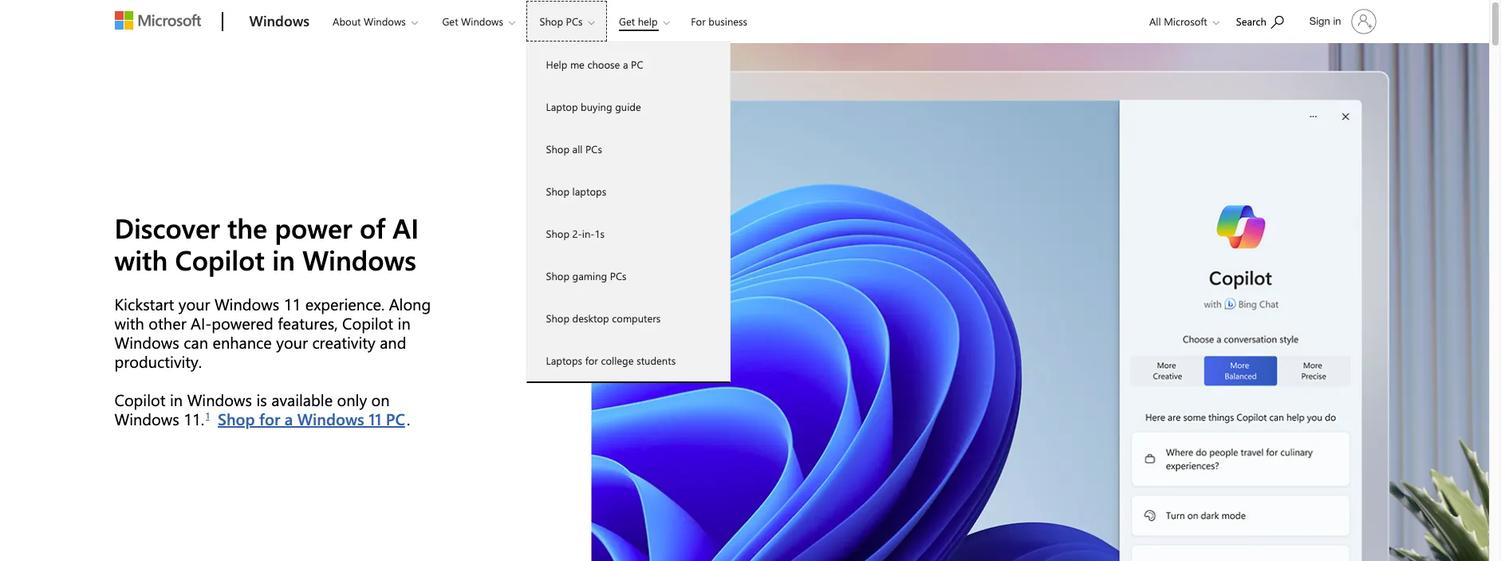Task type: describe. For each thing, give the bounding box(es) containing it.
get for get help
[[619, 14, 635, 28]]

laptop buying guide link
[[527, 85, 730, 128]]

Search search field
[[1229, 2, 1301, 38]]

all
[[1150, 14, 1162, 28]]

windows link
[[241, 1, 318, 44]]

shop for a windows 11 pc
[[218, 408, 405, 429]]

for business
[[691, 14, 748, 28]]

shop for shop for a windows 11 pc
[[218, 408, 255, 429]]

sign in link
[[1301, 2, 1383, 41]]

help
[[638, 14, 658, 28]]

me
[[570, 57, 585, 71]]

shop desktop computers link
[[527, 297, 730, 339]]

in
[[1334, 15, 1342, 27]]

for
[[691, 14, 706, 28]]

get for get windows
[[442, 14, 459, 28]]

shop laptops
[[546, 184, 607, 198]]

shop for shop laptops
[[546, 184, 570, 198]]

about windows
[[333, 14, 406, 28]]

gaming
[[573, 269, 607, 282]]

search
[[1237, 14, 1267, 28]]

shop all pcs link
[[527, 128, 730, 170]]

shop laptops link
[[527, 170, 730, 212]]

shop 2-in-1s
[[546, 227, 605, 240]]

shop pcs button
[[526, 1, 608, 41]]

desktop
[[573, 311, 609, 325]]

windows inside shop for a windows 11 pc link
[[297, 408, 364, 429]]

in-
[[582, 227, 595, 240]]

laptops for college students link
[[527, 339, 730, 381]]

get help button
[[606, 1, 683, 41]]

help me choose a pc link
[[527, 43, 730, 85]]

for for shop
[[259, 408, 280, 429]]

sign
[[1310, 15, 1331, 27]]

11
[[369, 408, 382, 429]]

for business link
[[684, 1, 755, 39]]

2-
[[573, 227, 582, 240]]

shop gaming pcs
[[546, 269, 627, 282]]

about
[[333, 14, 361, 28]]

0 vertical spatial a
[[623, 57, 628, 71]]

laptops
[[546, 354, 583, 367]]

help me choose a pc
[[546, 57, 644, 71]]

shop for shop 2-in-1s
[[546, 227, 570, 240]]

1s
[[595, 227, 605, 240]]

shop for shop desktop computers
[[546, 311, 570, 325]]

microsoft
[[1164, 14, 1208, 28]]

students
[[637, 354, 676, 367]]



Task type: locate. For each thing, give the bounding box(es) containing it.
computers
[[612, 311, 661, 325]]

about windows button
[[319, 1, 431, 41]]

1 horizontal spatial pcs
[[586, 142, 602, 156]]

windows inside get windows dropdown button
[[461, 14, 504, 28]]

get inside get help dropdown button
[[619, 14, 635, 28]]

1 vertical spatial a
[[285, 408, 293, 429]]

shop up the help
[[540, 14, 563, 28]]

for left college
[[585, 354, 598, 367]]

0 horizontal spatial pc
[[386, 408, 405, 429]]

pcs right gaming
[[610, 269, 627, 282]]

all microsoft button
[[1137, 1, 1228, 41]]

for for laptops
[[585, 354, 598, 367]]

buying
[[581, 100, 613, 113]]

all
[[573, 142, 583, 156]]

for inside shop for a windows 11 pc link
[[259, 408, 280, 429]]

1 vertical spatial for
[[259, 408, 280, 429]]

shop for a windows 11 pc link
[[216, 406, 407, 431]]

all microsoft
[[1150, 14, 1208, 28]]

0 horizontal spatial pcs
[[566, 14, 583, 28]]

1 vertical spatial pc
[[386, 408, 405, 429]]

2 get from the left
[[619, 14, 635, 28]]

pc right "11"
[[386, 408, 405, 429]]

get windows button
[[429, 1, 528, 41]]

0 horizontal spatial get
[[442, 14, 459, 28]]

1 get from the left
[[442, 14, 459, 28]]

choose
[[588, 57, 620, 71]]

1 vertical spatial pcs
[[586, 142, 602, 156]]

1 horizontal spatial pc
[[631, 57, 644, 71]]

0 vertical spatial pc
[[631, 57, 644, 71]]

pcs inside dropdown button
[[566, 14, 583, 28]]

shop all pcs
[[546, 142, 602, 156]]

shop 2-in-1s link
[[527, 212, 730, 255]]

shop pcs
[[540, 14, 583, 28]]

pcs up me
[[566, 14, 583, 28]]

shop for shop pcs
[[540, 14, 563, 28]]

microsoft image
[[115, 11, 201, 30]]

search button
[[1230, 2, 1292, 38]]

get inside get windows dropdown button
[[442, 14, 459, 28]]

get left help
[[619, 14, 635, 28]]

shop inside 'link'
[[546, 269, 570, 282]]

windows inside about windows dropdown button
[[364, 14, 406, 28]]

get right about windows dropdown button at the left top of the page
[[442, 14, 459, 28]]

windows right about
[[364, 14, 406, 28]]

0 vertical spatial for
[[585, 354, 598, 367]]

laptop
[[546, 100, 578, 113]]

guide
[[615, 100, 641, 113]]

shop inside dropdown button
[[540, 14, 563, 28]]

laptops
[[573, 184, 607, 198]]

business
[[709, 14, 748, 28]]

pcs inside 'link'
[[610, 269, 627, 282]]

college
[[601, 354, 634, 367]]

for right 1 link
[[259, 408, 280, 429]]

1 horizontal spatial get
[[619, 14, 635, 28]]

0 horizontal spatial for
[[259, 408, 280, 429]]

shop
[[540, 14, 563, 28], [546, 142, 570, 156], [546, 184, 570, 198], [546, 227, 570, 240], [546, 269, 570, 282], [546, 311, 570, 325], [218, 408, 255, 429]]

0 vertical spatial pcs
[[566, 14, 583, 28]]

shop desktop computers
[[546, 311, 661, 325]]

shop left laptops
[[546, 184, 570, 198]]

sign in
[[1310, 15, 1342, 27]]

1 horizontal spatial for
[[585, 354, 598, 367]]

get
[[442, 14, 459, 28], [619, 14, 635, 28]]

1 horizontal spatial a
[[623, 57, 628, 71]]

pc right choose in the top of the page
[[631, 57, 644, 71]]

0 horizontal spatial a
[[285, 408, 293, 429]]

2 horizontal spatial pcs
[[610, 269, 627, 282]]

shop left 2-
[[546, 227, 570, 240]]

shop left gaming
[[546, 269, 570, 282]]

1 link
[[204, 408, 211, 423]]

1
[[206, 409, 210, 421]]

windows inside windows link
[[249, 11, 310, 30]]

get windows
[[442, 14, 504, 28]]

for
[[585, 354, 598, 367], [259, 408, 280, 429]]

pc
[[631, 57, 644, 71], [386, 408, 405, 429]]

pcs
[[566, 14, 583, 28], [586, 142, 602, 156], [610, 269, 627, 282]]

shop gaming pcs link
[[527, 255, 730, 297]]

shop right 1
[[218, 408, 255, 429]]

for inside laptops for college students link
[[585, 354, 598, 367]]

pcs for gaming
[[610, 269, 627, 282]]

shop for shop all pcs
[[546, 142, 570, 156]]

get help
[[619, 14, 658, 28]]

pcs for all
[[586, 142, 602, 156]]

2 vertical spatial pcs
[[610, 269, 627, 282]]

windows left about
[[249, 11, 310, 30]]

laptops for college students
[[546, 354, 676, 367]]

windows left "11"
[[297, 408, 364, 429]]

windows
[[249, 11, 310, 30], [364, 14, 406, 28], [461, 14, 504, 28], [297, 408, 364, 429]]

shop left desktop
[[546, 311, 570, 325]]

shop for shop gaming pcs
[[546, 269, 570, 282]]

a
[[623, 57, 628, 71], [285, 408, 293, 429]]

help
[[546, 57, 568, 71]]

laptop buying guide
[[546, 100, 641, 113]]

windows left "shop pcs" at the left top
[[461, 14, 504, 28]]

pcs right all
[[586, 142, 602, 156]]

shop left all
[[546, 142, 570, 156]]



Task type: vqa. For each thing, say whether or not it's contained in the screenshot.
begins,
no



